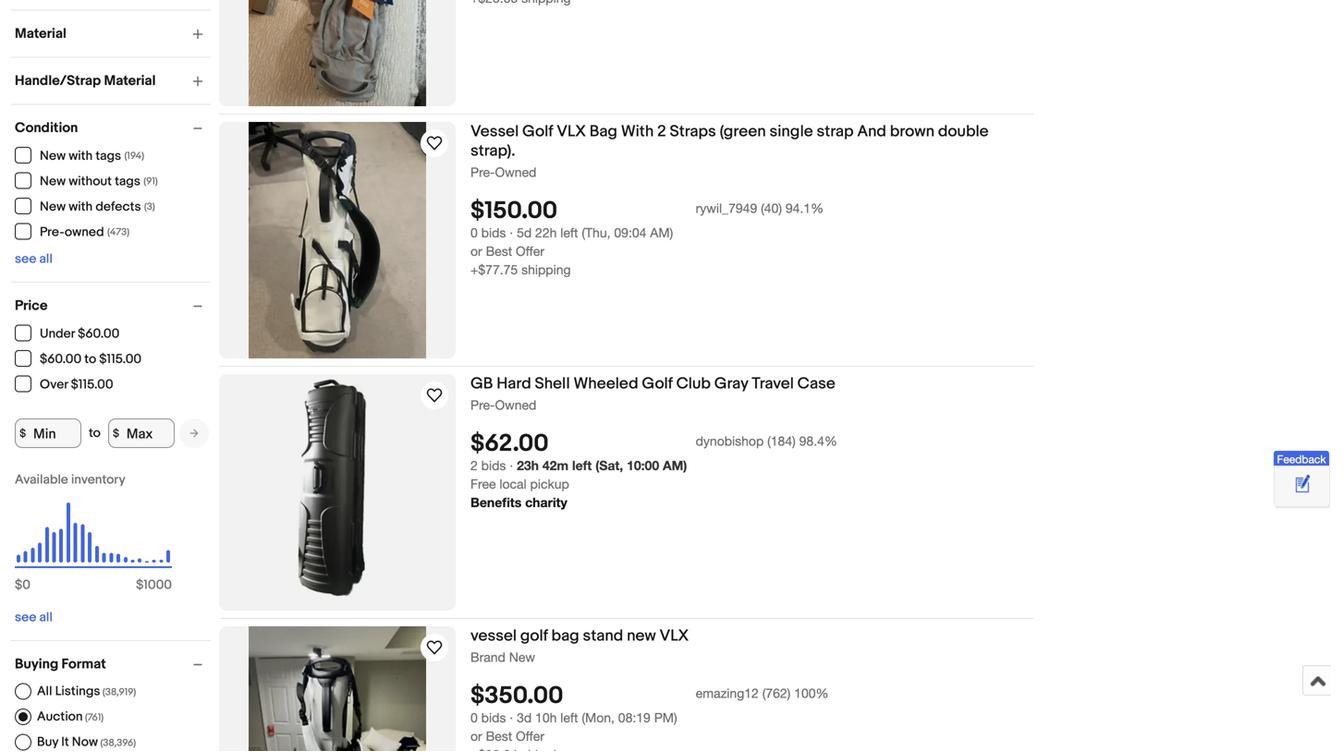 Task type: vqa. For each thing, say whether or not it's contained in the screenshot.


Task type: describe. For each thing, give the bounding box(es) containing it.
case
[[797, 374, 835, 394]]

see all button for price
[[15, 610, 53, 626]]

handle/strap material button
[[15, 73, 211, 89]]

owned inside vessel golf vlx bag with 2 straps (green single strap and brown double strap). pre-owned
[[495, 165, 536, 180]]

new for new with tags
[[40, 148, 66, 164]]

buying format button
[[15, 656, 211, 673]]

brand
[[471, 650, 506, 665]]

best for $150.00
[[486, 244, 512, 259]]

emazing12 (762) 100% 0 bids · 3d 10h left (mon, 08:19 pm) or best offer
[[471, 686, 829, 744]]

with for defects
[[69, 199, 93, 215]]

 (761) Items text field
[[83, 712, 104, 724]]

graph of available inventory between $0 and $1000+ image
[[15, 472, 172, 603]]

(thu,
[[582, 225, 611, 241]]

 (38,396) Items text field
[[98, 737, 136, 749]]

shell
[[535, 374, 570, 394]]

under $60.00 link
[[15, 325, 120, 342]]

(40)
[[761, 201, 782, 216]]

emazing12
[[696, 686, 759, 701]]

wheeled
[[574, 374, 638, 394]]

over $115.00 link
[[15, 376, 114, 393]]

material button
[[15, 25, 211, 42]]

benefits
[[471, 495, 522, 510]]

it
[[61, 735, 69, 750]]

23h
[[517, 458, 539, 473]]

vessel golf vlx bag with 2 straps (green single strap and brown double strap). pre-owned
[[471, 122, 989, 180]]

3d
[[517, 711, 532, 726]]

new for new without tags
[[40, 174, 66, 190]]

2 inside vessel golf vlx bag with 2 straps (green single strap and brown double strap). pre-owned
[[657, 122, 666, 141]]

brown
[[890, 122, 935, 141]]

(91)
[[144, 176, 158, 188]]

vessel golf bag stand new vlx link
[[471, 627, 1033, 649]]

dynobishop (184) 98.4% 2 bids · 23h 42m left (sat, 10:00 am) free local pickup benefits charity
[[471, 434, 837, 510]]

stand
[[583, 627, 623, 646]]

shipping
[[521, 262, 571, 277]]

club
[[676, 374, 711, 394]]

now
[[72, 735, 98, 750]]

08:19
[[618, 711, 651, 726]]

best for $350.00
[[486, 729, 512, 744]]

new for new with defects
[[40, 199, 66, 215]]

(184)
[[767, 434, 796, 449]]

handle/strap material
[[15, 73, 156, 89]]

$115.00 inside 'link'
[[99, 352, 142, 367]]

strap).
[[471, 141, 515, 161]]

with
[[621, 122, 654, 141]]

under $60.00
[[40, 326, 120, 342]]

5d
[[517, 225, 532, 241]]

$ up available
[[20, 427, 26, 440]]

(sat,
[[595, 458, 623, 473]]

Maximum Value in $ text field
[[108, 419, 175, 448]]

vessel golf bag stand new vlx heading
[[471, 627, 689, 646]]

under
[[40, 326, 75, 342]]

$60.00 to $115.00 link
[[15, 350, 142, 367]]

price
[[15, 298, 48, 314]]

dynobishop
[[696, 434, 764, 449]]

(194)
[[124, 150, 144, 162]]

stitch sl sunday golf bag image
[[249, 0, 426, 106]]

bag
[[590, 122, 617, 141]]

1 vertical spatial to
[[89, 426, 101, 441]]

gb hard shell wheeled golf club gray travel case image
[[291, 374, 384, 611]]

am) for $150.00
[[650, 225, 673, 241]]

owned inside gb hard shell wheeled golf club gray travel case pre-owned
[[495, 397, 536, 413]]

all
[[37, 684, 52, 700]]

$ 0
[[15, 578, 30, 593]]

condition button
[[15, 120, 211, 136]]

vessel golf vlx bag with 2 straps (green single strap and brown double strap). heading
[[471, 122, 989, 161]]

Minimum Value in $ text field
[[15, 419, 81, 448]]

or for $150.00
[[471, 244, 482, 259]]

100%
[[794, 686, 829, 701]]

vessel
[[471, 627, 517, 646]]

$ 1000
[[136, 578, 172, 593]]

$150.00
[[471, 197, 558, 226]]

0 for $150.00
[[471, 225, 478, 241]]

or for $350.00
[[471, 729, 482, 744]]

gb hard shell wheeled golf club gray travel case link
[[471, 374, 1033, 397]]

offer for $350.00
[[516, 729, 544, 744]]

(mon,
[[582, 711, 615, 726]]

vessel golf bag stand new vlx brand new
[[471, 627, 689, 665]]

rywil_7949 (40) 94.1% 0 bids · 5d 22h left (thu, 09:04 am) or best offer +$77.75 shipping
[[471, 201, 824, 277]]

and
[[857, 122, 886, 141]]

listings
[[55, 684, 100, 700]]

new
[[627, 627, 656, 646]]

(38,919)
[[102, 687, 136, 699]]

rywil_7949
[[696, 201, 757, 216]]

all for price
[[39, 610, 53, 626]]

golf inside gb hard shell wheeled golf club gray travel case pre-owned
[[642, 374, 673, 394]]

buy
[[37, 735, 58, 750]]

42m
[[542, 458, 569, 473]]

0 for $350.00
[[471, 711, 478, 726]]

to inside $60.00 to $115.00 'link'
[[84, 352, 96, 367]]

22h
[[535, 225, 557, 241]]

buy it now (38,396)
[[37, 735, 136, 750]]

 (38,919) Items text field
[[100, 687, 136, 699]]

condition
[[15, 120, 78, 136]]

(473)
[[107, 226, 130, 238]]

pre-owned (473)
[[40, 225, 130, 240]]

available inventory
[[15, 472, 125, 488]]

golf
[[520, 627, 548, 646]]

$350.00
[[471, 682, 563, 711]]

new without tags (91)
[[40, 174, 158, 190]]

watch gb hard shell wheeled golf club gray travel case image
[[423, 385, 446, 407]]

gb
[[471, 374, 493, 394]]



Task type: locate. For each thing, give the bounding box(es) containing it.
· inside emazing12 (762) 100% 0 bids · 3d 10h left (mon, 08:19 pm) or best offer
[[510, 711, 513, 726]]

2 offer from the top
[[516, 729, 544, 744]]

2 all from the top
[[39, 610, 53, 626]]

1 horizontal spatial 2
[[657, 122, 666, 141]]

0 vertical spatial all
[[39, 251, 53, 267]]

0 vertical spatial $115.00
[[99, 352, 142, 367]]

owned down hard
[[495, 397, 536, 413]]

inventory
[[71, 472, 125, 488]]

$115.00
[[99, 352, 142, 367], [71, 377, 113, 393]]

see all for price
[[15, 610, 53, 626]]

material down the material dropdown button
[[104, 73, 156, 89]]

0 vertical spatial $60.00
[[78, 326, 120, 342]]

1 vertical spatial material
[[104, 73, 156, 89]]

strap
[[817, 122, 854, 141]]

free
[[471, 477, 496, 492]]

1 vertical spatial with
[[69, 199, 93, 215]]

format
[[61, 656, 106, 673]]

vessel golf vlx bag with 2 straps (green single strap and brown double strap). image
[[249, 122, 426, 359]]

vlx inside the vessel golf bag stand new vlx brand new
[[660, 627, 689, 646]]

tags left (91)
[[115, 174, 140, 190]]

bids up free
[[481, 458, 506, 473]]

0 vertical spatial vlx
[[557, 122, 586, 141]]

1 vertical spatial see all
[[15, 610, 53, 626]]

· for $62.00
[[510, 458, 513, 473]]

$60.00
[[78, 326, 120, 342], [40, 352, 82, 367]]

best up +$77.75
[[486, 244, 512, 259]]

1 horizontal spatial material
[[104, 73, 156, 89]]

see for condition
[[15, 251, 36, 267]]

see all up price
[[15, 251, 53, 267]]

1 vertical spatial owned
[[495, 397, 536, 413]]

0 vertical spatial tags
[[96, 148, 121, 164]]

10h
[[535, 711, 557, 726]]

· for $150.00
[[510, 225, 513, 241]]

1 vertical spatial vlx
[[660, 627, 689, 646]]

(762)
[[762, 686, 791, 701]]

2 vertical spatial 0
[[471, 711, 478, 726]]

local
[[500, 477, 527, 492]]

bids for $150.00
[[481, 225, 506, 241]]

best inside rywil_7949 (40) 94.1% 0 bids · 5d 22h left (thu, 09:04 am) or best offer +$77.75 shipping
[[486, 244, 512, 259]]

bids inside dynobishop (184) 98.4% 2 bids · 23h 42m left (sat, 10:00 am) free local pickup benefits charity
[[481, 458, 506, 473]]

charity
[[525, 495, 567, 510]]

0 vertical spatial owned
[[495, 165, 536, 180]]

0 horizontal spatial material
[[15, 25, 66, 42]]

all up buying
[[39, 610, 53, 626]]

golf right vessel
[[522, 122, 553, 141]]

2 up free
[[471, 458, 478, 473]]

0 inside emazing12 (762) 100% 0 bids · 3d 10h left (mon, 08:19 pm) or best offer
[[471, 711, 478, 726]]

material
[[15, 25, 66, 42], [104, 73, 156, 89]]

over
[[40, 377, 68, 393]]

$60.00 to $115.00
[[40, 352, 142, 367]]

handle/strap
[[15, 73, 101, 89]]

0 vertical spatial material
[[15, 25, 66, 42]]

1 vertical spatial see
[[15, 610, 36, 626]]

with for tags
[[69, 148, 93, 164]]

without
[[69, 174, 112, 190]]

price button
[[15, 298, 211, 314]]

· left 23h
[[510, 458, 513, 473]]

1 vertical spatial offer
[[516, 729, 544, 744]]

$ up inventory
[[113, 427, 119, 440]]

bids left 5d
[[481, 225, 506, 241]]

or
[[471, 244, 482, 259], [471, 729, 482, 744]]

1 vertical spatial golf
[[642, 374, 673, 394]]

new down condition
[[40, 148, 66, 164]]

best
[[486, 244, 512, 259], [486, 729, 512, 744]]

watch vessel golf vlx bag with 2 straps (green single strap and brown double strap). image
[[423, 132, 446, 154]]

watch vessel golf bag stand new vlx image
[[423, 637, 446, 659]]

0 vertical spatial best
[[486, 244, 512, 259]]

pre- inside gb hard shell wheeled golf club gray travel case pre-owned
[[471, 397, 495, 413]]

pm)
[[654, 711, 677, 726]]

(green
[[720, 122, 766, 141]]

2 see all button from the top
[[15, 610, 53, 626]]

gb hard shell wheeled golf club gray travel case heading
[[471, 374, 835, 394]]

vlx
[[557, 122, 586, 141], [660, 627, 689, 646]]

0 vertical spatial bids
[[481, 225, 506, 241]]

1 with from the top
[[69, 148, 93, 164]]

golf left club
[[642, 374, 673, 394]]

94.1%
[[786, 201, 824, 216]]

offer inside rywil_7949 (40) 94.1% 0 bids · 5d 22h left (thu, 09:04 am) or best offer +$77.75 shipping
[[516, 244, 544, 259]]

or down the $350.00 on the left
[[471, 729, 482, 744]]

left
[[560, 225, 578, 241], [572, 458, 592, 473], [560, 711, 578, 726]]

(38,396)
[[100, 737, 136, 749]]

defects
[[96, 199, 141, 215]]

$60.00 inside 'link'
[[40, 352, 82, 367]]

left right 22h
[[560, 225, 578, 241]]

pre- down strap).
[[471, 165, 495, 180]]

golf inside vessel golf vlx bag with 2 straps (green single strap and brown double strap). pre-owned
[[522, 122, 553, 141]]

to right minimum value in $ text field
[[89, 426, 101, 441]]

see all for condition
[[15, 251, 53, 267]]

0 horizontal spatial vlx
[[557, 122, 586, 141]]

left inside emazing12 (762) 100% 0 bids · 3d 10h left (mon, 08:19 pm) or best offer
[[560, 711, 578, 726]]

see all down $ 0 on the left of page
[[15, 610, 53, 626]]

to
[[84, 352, 96, 367], [89, 426, 101, 441]]

0 horizontal spatial 2
[[471, 458, 478, 473]]

2 best from the top
[[486, 729, 512, 744]]

2 right with on the top of page
[[657, 122, 666, 141]]

with up owned
[[69, 199, 93, 215]]

owned
[[65, 225, 104, 240]]

pickup
[[530, 477, 569, 492]]

0 vertical spatial to
[[84, 352, 96, 367]]

vlx left bag
[[557, 122, 586, 141]]

auction (761)
[[37, 709, 104, 725]]

best inside emazing12 (762) 100% 0 bids · 3d 10h left (mon, 08:19 pm) or best offer
[[486, 729, 512, 744]]

0 vertical spatial am)
[[650, 225, 673, 241]]

(3)
[[144, 201, 155, 213]]

gray
[[714, 374, 748, 394]]

buying format
[[15, 656, 106, 673]]

$60.00 up $60.00 to $115.00
[[78, 326, 120, 342]]

1 vertical spatial all
[[39, 610, 53, 626]]

0 horizontal spatial golf
[[522, 122, 553, 141]]

0 left 3d
[[471, 711, 478, 726]]

bids inside emazing12 (762) 100% 0 bids · 3d 10h left (mon, 08:19 pm) or best offer
[[481, 711, 506, 726]]

vlx right new
[[660, 627, 689, 646]]

or inside rywil_7949 (40) 94.1% 0 bids · 5d 22h left (thu, 09:04 am) or best offer +$77.75 shipping
[[471, 244, 482, 259]]

1 best from the top
[[486, 244, 512, 259]]

0 up +$77.75
[[471, 225, 478, 241]]

1 · from the top
[[510, 225, 513, 241]]

2 or from the top
[[471, 729, 482, 744]]

left for $62.00
[[572, 458, 592, 473]]

see all button down $ 0 on the left of page
[[15, 610, 53, 626]]

am) inside rywil_7949 (40) 94.1% 0 bids · 5d 22h left (thu, 09:04 am) or best offer +$77.75 shipping
[[650, 225, 673, 241]]

vessel golf vlx bag with 2 straps (green single strap and brown double strap). link
[[471, 122, 1033, 164]]

am) right "09:04"
[[650, 225, 673, 241]]

0 vertical spatial golf
[[522, 122, 553, 141]]

1 vertical spatial $60.00
[[40, 352, 82, 367]]

offer inside emazing12 (762) 100% 0 bids · 3d 10h left (mon, 08:19 pm) or best offer
[[516, 729, 544, 744]]

0 inside rywil_7949 (40) 94.1% 0 bids · 5d 22h left (thu, 09:04 am) or best offer +$77.75 shipping
[[471, 225, 478, 241]]

1 horizontal spatial vlx
[[660, 627, 689, 646]]

0 inside image
[[22, 578, 30, 593]]

offer
[[516, 244, 544, 259], [516, 729, 544, 744]]

$62.00
[[471, 430, 549, 459]]

feedback
[[1277, 453, 1326, 466]]

see for price
[[15, 610, 36, 626]]

hard
[[497, 374, 531, 394]]

0 vertical spatial 2
[[657, 122, 666, 141]]

1 vertical spatial left
[[572, 458, 592, 473]]

with up without at the left of page
[[69, 148, 93, 164]]

bids for $350.00
[[481, 711, 506, 726]]

0 vertical spatial pre-
[[471, 165, 495, 180]]

$
[[20, 427, 26, 440], [113, 427, 119, 440], [15, 578, 22, 593], [136, 578, 144, 593]]

new down golf
[[509, 650, 535, 665]]

bids
[[481, 225, 506, 241], [481, 458, 506, 473], [481, 711, 506, 726]]

1 vertical spatial 0
[[22, 578, 30, 593]]

golf
[[522, 122, 553, 141], [642, 374, 673, 394]]

to down under $60.00
[[84, 352, 96, 367]]

0 vertical spatial ·
[[510, 225, 513, 241]]

+$77.75
[[471, 262, 518, 277]]

1 see from the top
[[15, 251, 36, 267]]

1 all from the top
[[39, 251, 53, 267]]

$115.00 down $60.00 to $115.00
[[71, 377, 113, 393]]

auction
[[37, 709, 83, 725]]

new inside the vessel golf bag stand new vlx brand new
[[509, 650, 535, 665]]

left inside rywil_7949 (40) 94.1% 0 bids · 5d 22h left (thu, 09:04 am) or best offer +$77.75 shipping
[[560, 225, 578, 241]]

over $115.00
[[40, 377, 113, 393]]

1 owned from the top
[[495, 165, 536, 180]]

available
[[15, 472, 68, 488]]

am) for $62.00
[[663, 458, 687, 473]]

1 or from the top
[[471, 244, 482, 259]]

bids left 3d
[[481, 711, 506, 726]]

new with tags (194)
[[40, 148, 144, 164]]

all listings (38,919)
[[37, 684, 136, 700]]

see all button up price
[[15, 251, 53, 267]]

0 vertical spatial 0
[[471, 225, 478, 241]]

1 see all from the top
[[15, 251, 53, 267]]

pre- down gb
[[471, 397, 495, 413]]

tags left (194)
[[96, 148, 121, 164]]

tags for new with tags
[[96, 148, 121, 164]]

vessel golf bag stand new vlx image
[[249, 627, 426, 752]]

vlx inside vessel golf vlx bag with 2 straps (green single strap and brown double strap). pre-owned
[[557, 122, 586, 141]]

single
[[770, 122, 813, 141]]

1 horizontal spatial golf
[[642, 374, 673, 394]]

0 vertical spatial see
[[15, 251, 36, 267]]

1 vertical spatial best
[[486, 729, 512, 744]]

· inside rywil_7949 (40) 94.1% 0 bids · 5d 22h left (thu, 09:04 am) or best offer +$77.75 shipping
[[510, 225, 513, 241]]

left for $350.00
[[560, 711, 578, 726]]

1 see all button from the top
[[15, 251, 53, 267]]

all for condition
[[39, 251, 53, 267]]

left for $150.00
[[560, 225, 578, 241]]

or inside emazing12 (762) 100% 0 bids · 3d 10h left (mon, 08:19 pm) or best offer
[[471, 729, 482, 744]]

3 · from the top
[[510, 711, 513, 726]]

2 vertical spatial left
[[560, 711, 578, 726]]

1 vertical spatial pre-
[[40, 225, 65, 240]]

· left 3d
[[510, 711, 513, 726]]

tags for new without tags
[[115, 174, 140, 190]]

2 see all from the top
[[15, 610, 53, 626]]

98.4%
[[799, 434, 837, 449]]

$ up 'buying format' dropdown button
[[136, 578, 144, 593]]

0 vertical spatial or
[[471, 244, 482, 259]]

new left without at the left of page
[[40, 174, 66, 190]]

best down the $350.00 on the left
[[486, 729, 512, 744]]

$115.00 down under $60.00
[[99, 352, 142, 367]]

pre- inside vessel golf vlx bag with 2 straps (green single strap and brown double strap). pre-owned
[[471, 165, 495, 180]]

see all button for condition
[[15, 251, 53, 267]]

2 bids from the top
[[481, 458, 506, 473]]

2 vertical spatial bids
[[481, 711, 506, 726]]

3 bids from the top
[[481, 711, 506, 726]]

1 vertical spatial bids
[[481, 458, 506, 473]]

1 vertical spatial tags
[[115, 174, 140, 190]]

(761)
[[85, 712, 104, 724]]

· inside dynobishop (184) 98.4% 2 bids · 23h 42m left (sat, 10:00 am) free local pickup benefits charity
[[510, 458, 513, 473]]

0 up buying
[[22, 578, 30, 593]]

1 vertical spatial $115.00
[[71, 377, 113, 393]]

double
[[938, 122, 989, 141]]

see all button
[[15, 251, 53, 267], [15, 610, 53, 626]]

left inside dynobishop (184) 98.4% 2 bids · 23h 42m left (sat, 10:00 am) free local pickup benefits charity
[[572, 458, 592, 473]]

all
[[39, 251, 53, 267], [39, 610, 53, 626]]

1 vertical spatial or
[[471, 729, 482, 744]]

travel
[[752, 374, 794, 394]]

bids for $62.00
[[481, 458, 506, 473]]

new up owned
[[40, 199, 66, 215]]

2 see from the top
[[15, 610, 36, 626]]

1 vertical spatial 2
[[471, 458, 478, 473]]

2 owned from the top
[[495, 397, 536, 413]]

$60.00 up the 'over $115.00' 'link'
[[40, 352, 82, 367]]

see down $ 0 on the left of page
[[15, 610, 36, 626]]

new
[[40, 148, 66, 164], [40, 174, 66, 190], [40, 199, 66, 215], [509, 650, 535, 665]]

am) inside dynobishop (184) 98.4% 2 bids · 23h 42m left (sat, 10:00 am) free local pickup benefits charity
[[663, 458, 687, 473]]

offer down 5d
[[516, 244, 544, 259]]

09:04
[[614, 225, 647, 241]]

owned
[[495, 165, 536, 180], [495, 397, 536, 413]]

$ up buying
[[15, 578, 22, 593]]

left right the 10h
[[560, 711, 578, 726]]

·
[[510, 225, 513, 241], [510, 458, 513, 473], [510, 711, 513, 726]]

2 · from the top
[[510, 458, 513, 473]]

see up price
[[15, 251, 36, 267]]

· for $350.00
[[510, 711, 513, 726]]

1 bids from the top
[[481, 225, 506, 241]]

left right 42m on the bottom of page
[[572, 458, 592, 473]]

1 vertical spatial see all button
[[15, 610, 53, 626]]

1 vertical spatial ·
[[510, 458, 513, 473]]

offer for $150.00
[[516, 244, 544, 259]]

tags
[[96, 148, 121, 164], [115, 174, 140, 190]]

0 vertical spatial see all
[[15, 251, 53, 267]]

0 vertical spatial offer
[[516, 244, 544, 259]]

10:00
[[627, 458, 659, 473]]

offer down 3d
[[516, 729, 544, 744]]

vessel
[[471, 122, 519, 141]]

bids inside rywil_7949 (40) 94.1% 0 bids · 5d 22h left (thu, 09:04 am) or best offer +$77.75 shipping
[[481, 225, 506, 241]]

$115.00 inside 'link'
[[71, 377, 113, 393]]

2 vertical spatial ·
[[510, 711, 513, 726]]

all down the pre-owned (473)
[[39, 251, 53, 267]]

or up +$77.75
[[471, 244, 482, 259]]

0 vertical spatial see all button
[[15, 251, 53, 267]]

am) right 10:00
[[663, 458, 687, 473]]

1000
[[144, 578, 172, 593]]

pre- down new with defects (3)
[[40, 225, 65, 240]]

1 vertical spatial am)
[[663, 458, 687, 473]]

· left 5d
[[510, 225, 513, 241]]

material up handle/strap
[[15, 25, 66, 42]]

straps
[[670, 122, 716, 141]]

2 vertical spatial pre-
[[471, 397, 495, 413]]

2 inside dynobishop (184) 98.4% 2 bids · 23h 42m left (sat, 10:00 am) free local pickup benefits charity
[[471, 458, 478, 473]]

1 offer from the top
[[516, 244, 544, 259]]

2 with from the top
[[69, 199, 93, 215]]

0 vertical spatial left
[[560, 225, 578, 241]]

0 vertical spatial with
[[69, 148, 93, 164]]

am)
[[650, 225, 673, 241], [663, 458, 687, 473]]

owned down strap).
[[495, 165, 536, 180]]



